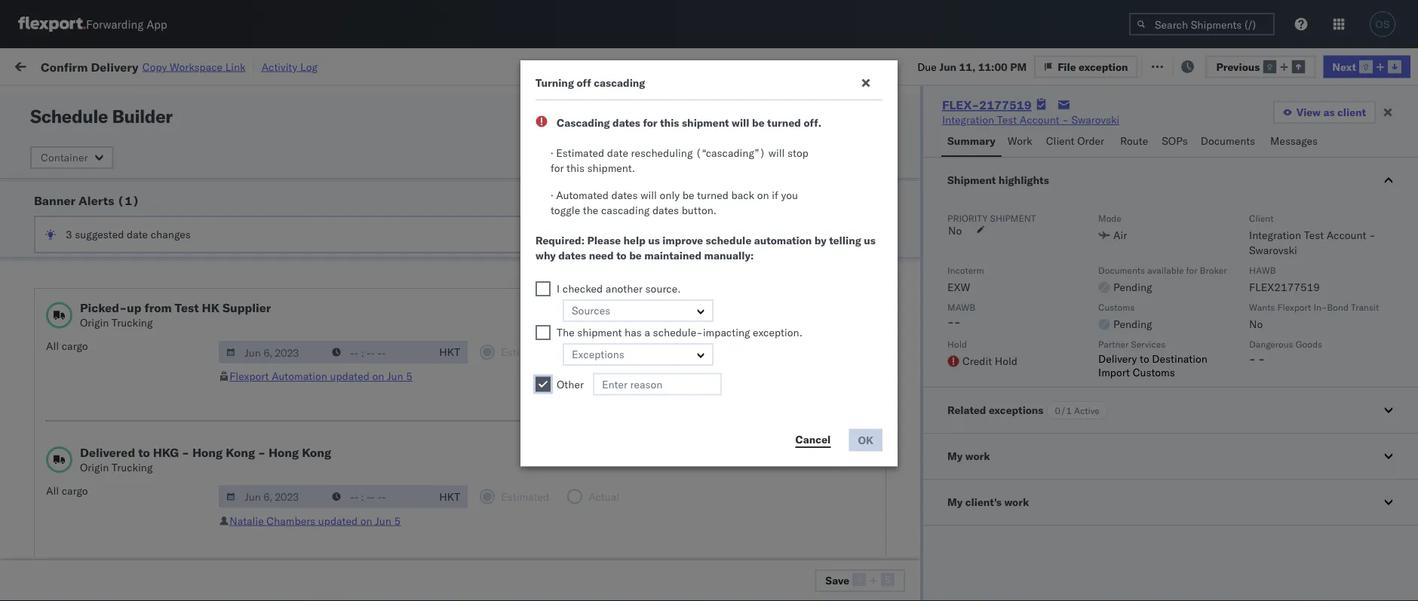 Task type: vqa. For each thing, say whether or not it's contained in the screenshot.
the bottommost confirm pickup from los angeles, ca button
no



Task type: locate. For each thing, give the bounding box(es) containing it.
0 vertical spatial international
[[35, 224, 96, 238]]

1 old solaredge (do not use) from the left
[[583, 550, 726, 563]]

: left ready
[[108, 94, 111, 105]]

0 horizontal spatial no
[[354, 94, 366, 105]]

confirm arrival at cfs link down netherlands
[[35, 349, 142, 364]]

pending up the services
[[1114, 318, 1153, 331]]

of
[[100, 516, 110, 529]]

air for 1:30 pm pdt, apr 4, 2023
[[481, 483, 495, 497]]

5
[[406, 370, 413, 383], [394, 514, 401, 527]]

sep for 11,
[[330, 583, 349, 596]]

arrival for 1:00
[[76, 449, 107, 463]]

2 horizontal spatial work
[[1005, 496, 1029, 509]]

0 vertical spatial upload customs clearance documents
[[35, 250, 223, 263]]

2 horizontal spatial be
[[752, 116, 765, 129]]

· estimated date rescheduling ("cascading") will stop for this shipment.
[[551, 146, 809, 175]]

0 vertical spatial o'hare
[[136, 309, 169, 322]]

numbers
[[1126, 123, 1163, 135], [969, 129, 1006, 141]]

if
[[772, 189, 779, 202]]

confirm arrival at cfs down netherlands
[[35, 350, 142, 363]]

related
[[948, 404, 987, 417]]

activity log button
[[262, 57, 318, 76]]

pm for 11:59 pm pdt, aug 24, 2023
[[285, 550, 301, 563]]

us
[[648, 234, 660, 247], [864, 234, 876, 247]]

0 horizontal spatial old
[[583, 550, 604, 563]]

button.
[[682, 204, 717, 217]]

2023 for 11:59 pm pdt, aug 24, 2023
[[372, 550, 398, 563]]

· left the estimated
[[551, 146, 554, 160]]

pm right 9:59
[[278, 417, 295, 430]]

batch
[[1335, 58, 1364, 72]]

12,
[[354, 317, 370, 331]]

2 2:00 from the top
[[253, 251, 276, 264]]

flexport down flex2177519
[[1278, 301, 1312, 313]]

2 karl from the top
[[815, 384, 834, 397]]

0 vertical spatial schedule delivery appointment button
[[35, 183, 186, 200]]

(0)
[[245, 58, 264, 72]]

2023 right "28,"
[[366, 218, 393, 231]]

container for container numbers
[[969, 117, 1009, 129]]

1 vertical spatial all
[[46, 484, 59, 497]]

no down wants
[[1250, 318, 1263, 331]]

no down "priority"
[[949, 224, 962, 237]]

all cargo for delivered
[[46, 484, 88, 497]]

1 confirm pickup from o'hare international airport button from the top
[[35, 308, 224, 340]]

0 horizontal spatial :
[[108, 94, 111, 105]]

1 vertical spatial schedule delivery appointment
[[35, 549, 186, 562]]

1 vertical spatial cargo
[[62, 484, 88, 497]]

no inside wants flexport in-bond transit no
[[1250, 318, 1263, 331]]

1 vertical spatial ·
[[551, 189, 554, 202]]

2023 for 9:00 pm pdt, aug 16, 2023
[[365, 351, 392, 364]]

0 vertical spatial pending
[[1114, 281, 1153, 294]]

from inside picked-up from test hk supplier origin trucking
[[144, 300, 172, 315]]

2023 for 1:00 pm pdt, sep 3, 2023
[[358, 450, 384, 463]]

international down netherlands
[[35, 324, 96, 337]]

shipment up the ("cascading")
[[682, 116, 729, 129]]

(do
[[670, 184, 692, 198], [670, 218, 692, 231], [670, 583, 692, 596], [772, 583, 794, 596]]

1 upload from the top
[[35, 250, 69, 263]]

at left risk
[[299, 58, 309, 72]]

--
[[685, 184, 698, 198], [1071, 417, 1084, 430], [1071, 517, 1084, 530], [1071, 583, 1084, 596]]

1 vertical spatial trucking
[[112, 461, 153, 474]]

2 all from the top
[[46, 484, 59, 497]]

2 hkt from the top
[[439, 490, 460, 503]]

1 pending from the top
[[1114, 281, 1153, 294]]

1 hong from the left
[[192, 445, 223, 460]]

2 upload customs clearance documents from the top
[[35, 383, 223, 396]]

mbl/mawb numbers
[[1071, 123, 1163, 135]]

pickup inside schedule pickup from london heathrow airport, united kingdom
[[82, 143, 115, 156]]

1 horizontal spatial numbers
[[1126, 123, 1163, 135]]

1 limited(test) from the left
[[660, 151, 727, 165]]

1 vertical spatial date
[[127, 228, 148, 241]]

1 horizontal spatial hold
[[995, 355, 1018, 368]]

2 2179454 from the top
[[899, 384, 945, 397]]

1 international from the top
[[35, 224, 96, 238]]

toggle
[[551, 204, 580, 217]]

delivery inside "button"
[[112, 516, 151, 529]]

snoozed : no
[[312, 94, 366, 105]]

-- : -- -- text field
[[325, 341, 432, 364], [325, 486, 432, 508]]

date up shipment.
[[607, 146, 629, 160]]

active
[[1075, 405, 1100, 416]]

0 horizontal spatial 5
[[394, 514, 401, 527]]

swarovski for 2:00 am pdt, aug 17, 2023
[[815, 251, 863, 264]]

0 horizontal spatial work
[[164, 58, 190, 72]]

aug for 28,
[[325, 218, 345, 231]]

from for airport
[[117, 209, 139, 223]]

flex-2179454 up the flex-2221222
[[867, 384, 945, 397]]

1 confirm arrival at cfs button from the top
[[35, 349, 142, 366]]

account inside the "integration test account - swarovski" link
[[1020, 113, 1060, 126]]

test inside client integration test account - swarovski incoterm exw
[[1304, 229, 1324, 242]]

0 vertical spatial confirm arrival at cfs button
[[35, 349, 142, 366]]

1 vertical spatial clearance
[[117, 383, 165, 396]]

from inside the schedule pickup from amsterdam airport schiphol, haarlemmermeer, netherlands
[[117, 276, 139, 289]]

1 vertical spatial 074493890280
[[1071, 384, 1150, 397]]

flex-2072939 button
[[843, 446, 948, 467], [843, 446, 948, 467]]

source.
[[646, 282, 681, 295]]

0 vertical spatial hold
[[948, 338, 967, 350]]

workitem
[[17, 123, 56, 135]]

8 resize handle column header from the left
[[1045, 117, 1063, 601]]

test for 9:00 pm pdt, aug 16, 2023
[[740, 351, 760, 364]]

confirm pickup from o'hare international airport up delivered
[[35, 409, 169, 437]]

import down partner
[[1099, 366, 1130, 379]]

0 vertical spatial appointment
[[124, 184, 186, 197]]

1 vertical spatial updated
[[318, 514, 358, 527]]

forwarding app
[[86, 17, 167, 31]]

1 vertical spatial cascading
[[747, 146, 797, 160]]

confirm arrival at cfs button for 9:00 pm pdt, aug 16, 2023
[[35, 349, 142, 366]]

1 horizontal spatial flexport
[[1278, 301, 1312, 313]]

upload inside "button"
[[35, 516, 69, 529]]

2:00
[[253, 218, 276, 231], [253, 251, 276, 264]]

1 appointment from the top
[[124, 184, 186, 197]]

flex-2221222 button
[[843, 413, 948, 434], [843, 413, 948, 434]]

0 horizontal spatial import
[[127, 58, 161, 72]]

date for suggested
[[127, 228, 148, 241]]

integration for 9:59 pm pdt, jul 2, 2023
[[685, 417, 737, 430]]

1 clearance from the top
[[117, 250, 165, 263]]

lagerfeld for 3:00 pm pdt, jun 6, 2023
[[837, 384, 882, 397]]

1 vertical spatial o'hare
[[136, 409, 169, 422]]

0 vertical spatial no
[[354, 94, 366, 105]]

all up upload proof of delivery
[[46, 484, 59, 497]]

pdt, for 11:59 pm pdt, sep 11, 2023
[[304, 583, 328, 596]]

file up the "integration test account - swarovski" link on the top right of page
[[1058, 60, 1077, 73]]

1 horizontal spatial date
[[607, 146, 629, 160]]

cfs for 9:00 pm pdt, aug 16, 2023
[[122, 350, 142, 363]]

shipment up exceptions
[[577, 326, 622, 339]]

kong down 9:59 pm pdt, jul 2, 2023
[[302, 445, 331, 460]]

use)
[[719, 184, 746, 198], [719, 218, 746, 231], [719, 583, 746, 596], [821, 583, 848, 596]]

accept suggestions button
[[736, 223, 853, 246]]

account for 2:00 am pdt, aug 17, 2023
[[763, 251, 803, 264]]

shipment down highlights
[[990, 212, 1036, 224]]

1 horizontal spatial solaredge
[[709, 550, 758, 563]]

2429971
[[899, 151, 945, 165]]

cascading inside · automated dates will only be turned back on if you toggle the cascading dates button.
[[601, 204, 650, 217]]

1 vertical spatial upload customs clearance documents link
[[35, 382, 223, 397]]

swarovski inside client integration test account - swarovski incoterm exw
[[1250, 244, 1298, 257]]

test for 2:59 pm pdt, jun 4, 2023
[[740, 284, 760, 297]]

appointment down upload proof of delivery "button" at the bottom
[[124, 549, 186, 562]]

will
[[732, 116, 750, 129], [769, 146, 785, 160], [641, 189, 657, 202]]

0 vertical spatial cfs
[[122, 350, 142, 363]]

1 · from the top
[[551, 146, 554, 160]]

0 horizontal spatial kong
[[226, 445, 255, 460]]

status : ready for work, blocked, in progress
[[82, 94, 273, 105]]

manually:
[[704, 249, 754, 262]]

integration test account - karl lagerfeld
[[685, 284, 882, 297], [685, 384, 882, 397]]

1 vertical spatial cascading
[[601, 204, 650, 217]]

pending for customs
[[1114, 318, 1153, 331]]

pdt, down 9:59 pm pdt, jul 2, 2023
[[297, 450, 321, 463]]

2 confirm arrival at cfs link from the top
[[35, 449, 142, 464]]

0 horizontal spatial my work
[[15, 55, 82, 75]]

all cargo
[[46, 340, 88, 353], [46, 484, 88, 497]]

am up 2:00 am pdt, aug 17, 2023
[[278, 218, 296, 231]]

2 : from the left
[[347, 94, 350, 105]]

0 vertical spatial 074493890280
[[1071, 284, 1150, 297]]

file exception down search shipments (/) text box
[[1162, 58, 1232, 72]]

hong down 9:59
[[269, 445, 299, 460]]

test
[[997, 113, 1017, 126], [1304, 229, 1324, 242], [740, 251, 760, 264], [740, 284, 760, 297], [175, 300, 199, 315], [740, 317, 760, 331], [740, 351, 760, 364], [740, 384, 760, 397], [740, 417, 760, 430], [740, 450, 760, 463]]

1 confirm arrival at cfs from the top
[[35, 350, 142, 363]]

1 -- : -- -- text field from the top
[[325, 341, 432, 364]]

work inside button
[[1008, 134, 1033, 148]]

batch action button
[[1311, 54, 1410, 77]]

origin inside picked-up from test hk supplier origin trucking
[[80, 316, 109, 329]]

container inside button
[[969, 117, 1009, 129]]

mar
[[331, 317, 351, 331]]

pm right 1:30
[[278, 483, 295, 497]]

2 schedule delivery appointment from the top
[[35, 549, 186, 562]]

my inside button
[[948, 496, 963, 509]]

date down los
[[127, 228, 148, 241]]

2 -- : -- -- text field from the top
[[325, 486, 432, 508]]

client for client name
[[583, 123, 608, 135]]

1 vertical spatial flex-2310512
[[867, 351, 945, 364]]

documents down changes
[[168, 250, 223, 263]]

delivery up upload proof of delivery
[[76, 483, 115, 496]]

this down the estimated
[[567, 161, 585, 175]]

0 horizontal spatial to
[[138, 445, 150, 460]]

0 vertical spatial will
[[732, 116, 750, 129]]

work inside button
[[1005, 496, 1029, 509]]

0 vertical spatial schedule delivery appointment link
[[35, 183, 186, 198]]

client inside client name button
[[583, 123, 608, 135]]

-- : -- -- text field for delivered to hkg - hong kong - hong kong
[[325, 486, 432, 508]]

us right telling
[[864, 234, 876, 247]]

1 resize handle column header from the left
[[225, 117, 244, 601]]

macau
[[625, 151, 657, 165], [727, 151, 760, 165]]

2023 right 12,
[[373, 317, 399, 331]]

2 pending from the top
[[1114, 318, 1153, 331]]

11:59 pm pdt, sep 11, 2023
[[253, 583, 397, 596]]

numbers inside container numbers
[[969, 129, 1006, 141]]

· automated dates will only be turned back on if you toggle the cascading dates button.
[[551, 189, 798, 217]]

automation
[[754, 234, 812, 247]]

1 vertical spatial 2310512
[[899, 351, 945, 364]]

pm for 1:30 pm pdt, apr 4, 2023
[[278, 483, 295, 497]]

supplier
[[223, 300, 271, 315]]

-- for 9:59 pm pdt, jul 2, 2023
[[1071, 417, 1084, 430]]

0 horizontal spatial cascading
[[557, 116, 610, 129]]

date inside · estimated date rescheduling ("cascading") will stop for this shipment.
[[607, 146, 629, 160]]

1 horizontal spatial be
[[683, 189, 695, 202]]

aug
[[325, 218, 345, 231], [325, 251, 345, 264], [324, 351, 344, 364], [330, 550, 350, 563]]

karl up cancel
[[815, 384, 834, 397]]

exception down search shipments (/) text box
[[1183, 58, 1232, 72]]

container inside button
[[41, 151, 88, 164]]

: down 205
[[347, 94, 350, 105]]

cascading for cascading dates for this shipment will be turned off.
[[557, 116, 610, 129]]

0 horizontal spatial turned
[[697, 189, 729, 202]]

integration for 2:59 pm pdt, jun 4, 2023
[[685, 284, 737, 297]]

2 vertical spatial no
[[1250, 318, 1263, 331]]

1 vertical spatial be
[[683, 189, 695, 202]]

1 vertical spatial my
[[948, 450, 963, 463]]

old
[[583, 550, 604, 563], [685, 550, 706, 563]]

actions
[[1371, 123, 1403, 135]]

shipment for priority shipment
[[990, 212, 1036, 224]]

sep for 8,
[[325, 517, 344, 530]]

Search Shipments (/) text field
[[1130, 13, 1275, 35]]

numbers for mbl/mawb numbers
[[1126, 123, 1163, 135]]

1 vertical spatial confirm pickup from o'hare international airport link
[[35, 408, 224, 438]]

0 vertical spatial confirm pickup from o'hare international airport
[[35, 309, 169, 337]]

0 vertical spatial origin
[[80, 316, 109, 329]]

1 flex-2179454 from the top
[[867, 284, 945, 297]]

0 vertical spatial cargo
[[62, 340, 88, 353]]

sep down 11:59 pm pdt, aug 24, 2023
[[330, 583, 349, 596]]

0 vertical spatial flex-2310512
[[867, 251, 945, 264]]

swarovski for 9:59 pm pdt, jul 2, 2023
[[815, 417, 863, 430]]

0 horizontal spatial be
[[629, 249, 642, 262]]

1 confirm pickup from o'hare international airport from the top
[[35, 309, 169, 337]]

activity log
[[262, 60, 318, 73]]

all cargo for picked-
[[46, 340, 88, 353]]

2 lagerfeld from the top
[[837, 384, 882, 397]]

0 horizontal spatial limited(test)
[[660, 151, 727, 165]]

0 horizontal spatial will
[[641, 189, 657, 202]]

1 cargo from the top
[[62, 340, 88, 353]]

upload for upload customs clearance documents button
[[35, 250, 69, 263]]

confirm arrival at cfs up the confirm delivery on the left bottom of page
[[35, 449, 142, 463]]

1 2:00 from the top
[[253, 218, 276, 231]]

1 vertical spatial appointment
[[124, 549, 186, 562]]

3 upload from the top
[[35, 516, 69, 529]]

· for · automated dates will only be turned back on if you toggle the cascading dates button.
[[551, 189, 554, 202]]

deckers macau limited(test) up only
[[583, 151, 727, 165]]

client order
[[1046, 134, 1105, 148]]

work inside button
[[164, 58, 190, 72]]

pm right 1:00
[[278, 450, 295, 463]]

picked-up from test hk supplier origin trucking
[[80, 300, 271, 329]]

trucking inside 'delivered to hkg - hong kong - hong kong origin trucking'
[[112, 461, 153, 474]]

account for 2:59 pm pdt, jun 4, 2023
[[763, 284, 803, 297]]

0 horizontal spatial this
[[567, 161, 585, 175]]

documents
[[1201, 134, 1256, 148], [168, 250, 223, 263], [1099, 264, 1145, 276], [168, 383, 223, 396]]

2 2310512 from the top
[[899, 351, 945, 364]]

am for 7:00 am pdt, sep 8, 2023
[[278, 517, 296, 530]]

from inside schedule pickup from london heathrow airport, united kingdom
[[117, 143, 139, 156]]

2023 right "16,"
[[365, 351, 392, 364]]

deckers down client name
[[583, 151, 622, 165]]

1 vertical spatial cfs
[[122, 449, 142, 463]]

0 vertical spatial updated
[[330, 370, 370, 383]]

2 upload customs clearance documents link from the top
[[35, 382, 223, 397]]

2023 for 7:00 am pdt, sep 8, 2023
[[359, 517, 385, 530]]

integration for 2:00 am pdt, aug 17, 2023
[[685, 251, 737, 264]]

-- for 11:59 pm pdt, sep 11, 2023
[[1071, 583, 1084, 596]]

delivery down airport,
[[82, 184, 121, 197]]

· inside · automated dates will only be turned back on if you toggle the cascading dates button.
[[551, 189, 554, 202]]

1 origin from the top
[[80, 316, 109, 329]]

1 deckers macau limited(test) from the left
[[583, 151, 727, 165]]

0 vertical spatial container
[[969, 117, 1009, 129]]

turned
[[768, 116, 801, 129], [697, 189, 729, 202]]

client inside client order button
[[1046, 134, 1075, 148]]

1 vertical spatial shipment
[[990, 212, 1036, 224]]

arrival for 9:00
[[76, 350, 107, 363]]

1 flex-2310512 from the top
[[867, 251, 945, 264]]

1 vertical spatial 2179454
[[899, 384, 945, 397]]

international up delivered
[[35, 424, 96, 437]]

upload customs clearance documents down the 3 suggested date changes at top
[[35, 250, 223, 263]]

upload customs clearance documents link down the 3 suggested date changes at top
[[35, 249, 223, 264]]

my inside "button"
[[948, 450, 963, 463]]

work inside "button"
[[966, 450, 990, 463]]

1 arrival from the top
[[76, 350, 107, 363]]

8,
[[346, 517, 356, 530]]

1 cfs from the top
[[122, 350, 142, 363]]

lagerfeld up the flex-2221222
[[837, 384, 882, 397]]

3,
[[345, 450, 355, 463]]

pm
[[1011, 60, 1027, 73], [278, 284, 295, 297], [278, 351, 295, 364], [278, 384, 295, 397], [278, 417, 295, 430], [278, 450, 295, 463], [278, 483, 295, 497], [285, 550, 301, 563], [285, 583, 301, 596]]

container for container
[[41, 151, 88, 164]]

1 schedule delivery appointment from the top
[[35, 184, 186, 197]]

1 integration test account - karl lagerfeld from the top
[[685, 284, 882, 297]]

3 international from the top
[[35, 424, 96, 437]]

10:00
[[253, 317, 282, 331]]

angeles
[[162, 209, 200, 223]]

2 074493890280 from the top
[[1071, 384, 1150, 397]]

test for 2:00 am pdt, aug 17, 2023
[[740, 251, 760, 264]]

all cargo up proof
[[46, 484, 88, 497]]

hold up credit
[[948, 338, 967, 350]]

2 horizontal spatial to
[[1140, 352, 1150, 366]]

hold right credit
[[995, 355, 1018, 368]]

1 vertical spatial integration test account - karl lagerfeld
[[685, 384, 882, 397]]

cascading down consignee button
[[747, 146, 797, 160]]

1 vertical spatial confirm pickup from o'hare international airport
[[35, 409, 169, 437]]

rescheduling
[[631, 146, 693, 160]]

pdt, down 11:59 pm pdt, aug 24, 2023
[[304, 583, 328, 596]]

· inside · estimated date rescheduling ("cascading") will stop for this shipment.
[[551, 146, 554, 160]]

flexport up 3:00
[[230, 370, 269, 383]]

schedule delivery appointment link down airport,
[[35, 183, 186, 198]]

1 trucking from the top
[[112, 316, 153, 329]]

pickup inside the schedule pickup from amsterdam airport schiphol, haarlemmermeer, netherlands
[[82, 276, 115, 289]]

1 vertical spatial container
[[41, 151, 88, 164]]

1 vertical spatial confirm arrival at cfs link
[[35, 449, 142, 464]]

None checkbox
[[536, 377, 551, 392]]

origin down picked-
[[80, 316, 109, 329]]

upload
[[35, 250, 69, 263], [35, 383, 69, 396], [35, 516, 69, 529]]

MMM D, YYYY text field
[[219, 341, 326, 364], [219, 486, 326, 508]]

flex-2310512 down flex-2026840
[[867, 351, 945, 364]]

container down workitem
[[41, 151, 88, 164]]

resize handle column header
[[225, 117, 244, 601], [400, 117, 418, 601], [455, 117, 473, 601], [557, 117, 576, 601], [660, 117, 678, 601], [817, 117, 835, 601], [943, 117, 961, 601], [1045, 117, 1063, 601], [1242, 117, 1260, 601], [1344, 117, 1362, 601], [1391, 117, 1410, 601]]

1 vertical spatial all cargo
[[46, 484, 88, 497]]

1 2179454 from the top
[[899, 284, 945, 297]]

pdt,
[[298, 218, 322, 231], [298, 251, 322, 264], [297, 284, 321, 297], [305, 317, 329, 331], [297, 351, 321, 364], [297, 384, 321, 397], [297, 417, 321, 430], [297, 450, 321, 463], [297, 483, 321, 497], [298, 517, 322, 530], [304, 550, 328, 563], [304, 583, 328, 596]]

cascading right off
[[594, 76, 645, 89]]

pdt, left apr
[[297, 483, 321, 497]]

confirm
[[41, 59, 88, 74], [35, 309, 73, 322], [35, 350, 73, 363], [35, 409, 73, 422], [35, 449, 73, 463], [35, 483, 73, 496]]

1 all from the top
[[46, 340, 59, 353]]

pickup inside schedule pickup from los angeles international airport
[[82, 209, 115, 223]]

upload inside button
[[35, 250, 69, 263]]

client inside client integration test account - swarovski incoterm exw
[[1250, 212, 1274, 224]]

2 old solaredge (do not use) from the left
[[685, 550, 829, 563]]

schedule delivery appointment link down of
[[35, 548, 186, 563]]

confirm pickup from o'hare international airport link for 10:00 am pdt, mar 12, 2023
[[35, 308, 224, 338]]

pm down 'chambers' at the left bottom
[[285, 550, 301, 563]]

2023 right 6,
[[356, 384, 382, 397]]

0 vertical spatial upload
[[35, 250, 69, 263]]

upload proof of delivery link
[[35, 515, 151, 530]]

confirm arrival at cfs
[[35, 350, 142, 363], [35, 449, 142, 463]]

2310512 down the 2026840
[[899, 351, 945, 364]]

pm down 11:59 pm pdt, aug 24, 2023
[[285, 583, 301, 596]]

schedule inside the schedule pickup from amsterdam airport schiphol, haarlemmermeer, netherlands
[[35, 276, 79, 289]]

origin down delivered
[[80, 461, 109, 474]]

2 o'hare from the top
[[136, 409, 169, 422]]

will inside · estimated date rescheduling ("cascading") will stop for this shipment.
[[769, 146, 785, 160]]

2023 for 9:59 pm pdt, jul 2, 2023
[[353, 417, 379, 430]]

apr
[[324, 483, 342, 497]]

off
[[577, 76, 591, 89]]

0 horizontal spatial client
[[583, 123, 608, 135]]

to down the services
[[1140, 352, 1150, 366]]

074493890280 for 2:59 pm pdt, jun 4, 2023
[[1071, 284, 1150, 297]]

2 integration test account - karl lagerfeld from the top
[[685, 384, 882, 397]]

9:59
[[253, 417, 276, 430]]

2 · from the top
[[551, 189, 554, 202]]

confirm for 1:00 pm pdt, sep 3, 2023
[[35, 449, 73, 463]]

be inside required: please help us improve schedule automation by telling us why dates need to be maintained manually:
[[629, 249, 642, 262]]

account for 3:00 pm pdt, jun 6, 2023
[[763, 384, 803, 397]]

at
[[299, 58, 309, 72], [110, 350, 119, 363], [110, 449, 119, 463]]

integration test account - swarovski for 10:00 am pdt, mar 12, 2023
[[685, 317, 863, 331]]

delivery inside "partner services delivery to destination import customs"
[[1099, 352, 1137, 366]]

1 o'hare from the top
[[136, 309, 169, 322]]

1 mmm d, yyyy text field from the top
[[219, 341, 326, 364]]

0 vertical spatial at
[[299, 58, 309, 72]]

2179454 up 2221222
[[899, 384, 945, 397]]

batch action
[[1335, 58, 1400, 72]]

1 11:59 from the top
[[253, 550, 282, 563]]

pickup up schiphol,
[[82, 276, 115, 289]]

2 mmm d, yyyy text field from the top
[[219, 486, 326, 508]]

container numbers button
[[961, 114, 1048, 141]]

file exception up mbl/mawb
[[1058, 60, 1129, 73]]

2 confirm pickup from o'hare international airport link from the top
[[35, 408, 224, 438]]

exception up mbl/mawb
[[1079, 60, 1129, 73]]

2 horizontal spatial client
[[1250, 212, 1274, 224]]

2 us from the left
[[864, 234, 876, 247]]

integration for 9:00 pm pdt, aug 16, 2023
[[685, 351, 737, 364]]

0 vertical spatial all cargo
[[46, 340, 88, 353]]

1 kong from the left
[[226, 445, 255, 460]]

work,
[[158, 94, 182, 105]]

delivery down partner
[[1099, 352, 1137, 366]]

confirm inside confirm delivery link
[[35, 483, 73, 496]]

pdt, left mar
[[305, 317, 329, 331]]

dates down required:
[[559, 249, 586, 262]]

3:00
[[253, 384, 276, 397]]

integration test account - swarovski for 9:59 pm pdt, jul 2, 2023
[[685, 417, 863, 430]]

account for 9:59 pm pdt, jul 2, 2023
[[763, 417, 803, 430]]

karl for 3:00 pm pdt, jun 6, 2023
[[815, 384, 834, 397]]

risk
[[312, 58, 329, 72]]

11, down 24,
[[352, 583, 368, 596]]

lagerfeld
[[837, 284, 882, 297], [837, 384, 882, 397]]

2 origin from the top
[[80, 461, 109, 474]]

0 horizontal spatial not
[[681, 550, 698, 563]]

1 macau from the left
[[625, 151, 657, 165]]

1 upload customs clearance documents link from the top
[[35, 249, 223, 264]]

integration test account - swarovski for 9:00 pm pdt, aug 16, 2023
[[685, 351, 863, 364]]

account for 10:00 am pdt, mar 12, 2023
[[763, 317, 803, 331]]

this
[[660, 116, 680, 129], [567, 161, 585, 175]]

2 old from the left
[[685, 550, 706, 563]]

exw
[[948, 281, 971, 294]]

0 horizontal spatial container
[[41, 151, 88, 164]]

2,
[[340, 417, 350, 430]]

all down netherlands
[[46, 340, 59, 353]]

blocked,
[[185, 94, 223, 105]]

2 confirm pickup from o'hare international airport button from the top
[[35, 408, 224, 440]]

storage
[[631, 184, 667, 198], [631, 218, 667, 231], [631, 583, 667, 596], [733, 583, 770, 596]]

pm down automation
[[278, 384, 295, 397]]

confirm for 9:00 pm pdt, aug 16, 2023
[[35, 350, 73, 363]]

2 cargo from the top
[[62, 484, 88, 497]]

dates up rescheduling
[[613, 116, 641, 129]]

us right help
[[648, 234, 660, 247]]

2310512 for 9:00 pm pdt, aug 16, 2023
[[899, 351, 945, 364]]

macau down name
[[625, 151, 657, 165]]

074493890280 up the active
[[1071, 384, 1150, 397]]

1 confirm arrival at cfs link from the top
[[35, 349, 142, 364]]

2 cfs from the top
[[122, 449, 142, 463]]

0 horizontal spatial hold
[[948, 338, 967, 350]]

mmm d, yyyy text field down 10:00 on the bottom left
[[219, 341, 326, 364]]

1 horizontal spatial not
[[783, 550, 801, 563]]

2 schedule delivery appointment button from the top
[[35, 548, 186, 565]]

to left hkg
[[138, 445, 150, 460]]

1 vertical spatial arrival
[[76, 449, 107, 463]]

confirm pickup from o'hare international airport button for 9:59 pm pdt, jul 2, 2023
[[35, 408, 224, 440]]

0 horizontal spatial numbers
[[969, 129, 1006, 141]]

1 lagerfeld from the top
[[837, 284, 882, 297]]

None checkbox
[[536, 281, 551, 297], [536, 325, 551, 340], [536, 281, 551, 297], [536, 325, 551, 340]]

at down picked-
[[110, 350, 119, 363]]

test for 10:00 am pdt, mar 12, 2023
[[740, 317, 760, 331]]

from inside schedule pickup from los angeles international airport
[[117, 209, 139, 223]]

highlights
[[999, 174, 1050, 187]]

1 vertical spatial this
[[567, 161, 585, 175]]

1 horizontal spatial file exception
[[1162, 58, 1232, 72]]

17,
[[347, 251, 364, 264]]

flex-2310512 down the flex-2329631
[[867, 251, 945, 264]]

client name
[[583, 123, 634, 135]]

priority
[[948, 212, 988, 224]]

hkt
[[439, 346, 460, 359], [439, 490, 460, 503]]

0 vertical spatial 4,
[[344, 284, 353, 297]]

1 all cargo from the top
[[46, 340, 88, 353]]

pm right 9:00
[[278, 351, 295, 364]]

2 11:59 from the top
[[253, 583, 282, 596]]

1 horizontal spatial :
[[347, 94, 350, 105]]

clearance inside button
[[117, 250, 165, 263]]

2 kong from the left
[[302, 445, 331, 460]]

test for 3:00 pm pdt, jun 6, 2023
[[740, 384, 760, 397]]

this inside · estimated date rescheduling ("cascading") will stop for this shipment.
[[567, 161, 585, 175]]

upload customs clearance documents link
[[35, 249, 223, 264], [35, 382, 223, 397]]

1 : from the left
[[108, 94, 111, 105]]

integration test account - swarovski for 2:00 am pdt, aug 17, 2023
[[685, 251, 863, 264]]

pdt, for 10:00 am pdt, mar 12, 2023
[[305, 317, 329, 331]]

suggested
[[75, 228, 124, 241]]

message (0)
[[202, 58, 264, 72]]

2023 right 8,
[[359, 517, 385, 530]]

karl for 2:59 pm pdt, jun 4, 2023
[[815, 284, 834, 297]]

Search Work text field
[[912, 54, 1076, 77]]

am for 10:00 am pdt, mar 12, 2023
[[285, 317, 302, 331]]

schedule inside schedule pickup from los angeles international airport
[[35, 209, 79, 223]]

2 confirm pickup from o'hare international airport from the top
[[35, 409, 169, 437]]

1 vertical spatial mmm d, yyyy text field
[[219, 486, 326, 508]]

1 old from the left
[[583, 550, 604, 563]]

mmm d, yyyy text field for kong
[[219, 486, 326, 508]]

pdt, for 11:59 pm pdt, aug 24, 2023
[[304, 550, 328, 563]]

on inside · automated dates will only be turned back on if you toggle the cascading dates button.
[[757, 189, 769, 202]]

air for 2:59 pm pdt, jun 4, 2023
[[481, 284, 495, 297]]

2023 up 12,
[[356, 284, 382, 297]]

cargo for delivered
[[62, 484, 88, 497]]

1 horizontal spatial work
[[966, 450, 990, 463]]

from for origin
[[144, 300, 172, 315]]

appointment up los
[[124, 184, 186, 197]]

work right client's
[[1005, 496, 1029, 509]]

workitem button
[[9, 120, 228, 135]]

2 all cargo from the top
[[46, 484, 88, 497]]

1 vertical spatial no
[[949, 224, 962, 237]]

account inside client integration test account - swarovski incoterm exw
[[1327, 229, 1367, 242]]

confirm pickup from o'hare international airport button for 10:00 am pdt, mar 12, 2023
[[35, 308, 224, 340]]

1 schedule delivery appointment link from the top
[[35, 183, 186, 198]]

my for my client's work button
[[948, 496, 963, 509]]

lagerfeld for 2:59 pm pdt, jun 4, 2023
[[837, 284, 882, 297]]

1 vertical spatial 4,
[[345, 483, 355, 497]]

2 horizontal spatial shipment
[[990, 212, 1036, 224]]

shipment highlights button
[[924, 158, 1419, 203]]

client up hawb
[[1250, 212, 1274, 224]]

turned left off.
[[768, 116, 801, 129]]

2 confirm arrival at cfs from the top
[[35, 449, 142, 463]]

074493890280
[[1071, 284, 1150, 297], [1071, 384, 1150, 397]]

account for 9:00 pm pdt, aug 16, 2023
[[763, 351, 803, 364]]

1 horizontal spatial work
[[1008, 134, 1033, 148]]

kong down 9:59
[[226, 445, 255, 460]]

for inside · estimated date rescheduling ("cascading") will stop for this shipment.
[[551, 161, 564, 175]]

confirm arrival at cfs for 9:00
[[35, 350, 142, 363]]

cascading for cascading dates
[[747, 146, 797, 160]]

limited(test) down consignee
[[660, 151, 727, 165]]

pm for 11:59 pm pdt, sep 11, 2023
[[285, 583, 301, 596]]

2 deckers macau limited(test) from the left
[[685, 151, 829, 165]]

1 074493890280 from the top
[[1071, 284, 1150, 297]]

1 horizontal spatial old
[[685, 550, 706, 563]]

sep
[[324, 450, 343, 463], [325, 517, 344, 530], [330, 583, 349, 596]]

1 horizontal spatial us
[[864, 234, 876, 247]]



Task type: describe. For each thing, give the bounding box(es) containing it.
1 horizontal spatial exception
[[1183, 58, 1232, 72]]

destination
[[1153, 352, 1208, 366]]

2:00 for 2:00 am pdt, aug 17, 2023
[[253, 251, 276, 264]]

pickup up delivered
[[76, 409, 109, 422]]

will for stop
[[769, 146, 785, 160]]

schedule delivery appointment for second schedule delivery appointment link from the bottom of the page
[[35, 184, 186, 197]]

-- for 7:00 am pdt, sep 8, 2023
[[1071, 517, 1084, 530]]

flexport inside wants flexport in-bond transit no
[[1278, 301, 1312, 313]]

1 use) from the left
[[701, 550, 726, 563]]

integration for 3:00 pm pdt, jun 6, 2023
[[685, 384, 737, 397]]

7 resize handle column header from the left
[[943, 117, 961, 601]]

1
[[125, 193, 132, 208]]

1 solaredge from the left
[[607, 550, 655, 563]]

client for client order
[[1046, 134, 1075, 148]]

schedule pickup from amsterdam airport schiphol, haarlemmermeer, netherlands
[[35, 276, 205, 319]]

6 resize handle column header from the left
[[817, 117, 835, 601]]

am for 2:00 am pdt, aug 28, 2023
[[278, 218, 296, 231]]

at for 9:00
[[110, 350, 119, 363]]

flex-2310512 for 9:00 pm pdt, aug 16, 2023
[[867, 351, 945, 364]]

route button
[[1115, 128, 1156, 157]]

0 vertical spatial cascading
[[594, 76, 645, 89]]

3
[[66, 228, 72, 241]]

pickup for haarlemmermeer,
[[82, 276, 115, 289]]

2023 for 3:00 pm pdt, jun 6, 2023
[[356, 384, 382, 397]]

confirm for 1:30 pm pdt, apr 4, 2023
[[35, 483, 73, 496]]

integration for 1:00 pm pdt, sep 3, 2023
[[685, 450, 737, 463]]

0 vertical spatial turned
[[768, 116, 801, 129]]

2 deckers from the left
[[685, 151, 725, 165]]

customs inside button
[[72, 250, 114, 263]]

4, for apr
[[345, 483, 355, 497]]

from for united
[[117, 143, 139, 156]]

by
[[815, 234, 827, 247]]

flex-2072939
[[867, 450, 945, 463]]

schedule delivery appointment for 2nd schedule delivery appointment link from the top
[[35, 549, 186, 562]]

pm for 9:59 pm pdt, jul 2, 2023
[[278, 417, 295, 430]]

for left work,
[[144, 94, 156, 105]]

i
[[557, 282, 560, 295]]

2023 for 10:00 am pdt, mar 12, 2023
[[373, 317, 399, 331]]

schedule-
[[653, 326, 703, 339]]

air for 9:59 pm pdt, jul 2, 2023
[[481, 417, 495, 430]]

dates inside required: please help us improve schedule automation by telling us why dates need to be maintained manually:
[[559, 249, 586, 262]]

name
[[610, 123, 634, 135]]

client
[[1338, 106, 1367, 119]]

0 horizontal spatial file exception
[[1058, 60, 1129, 73]]

10 resize handle column header from the left
[[1344, 117, 1362, 601]]

route
[[1121, 134, 1149, 148]]

schedule pickup from los angeles international airport button
[[35, 209, 224, 240]]

link
[[225, 60, 246, 73]]

mode
[[1099, 212, 1122, 224]]

hawb flex2177519 mawb --
[[948, 264, 1321, 329]]

cargo for picked-
[[62, 340, 88, 353]]

ready
[[115, 94, 141, 105]]

flex-2342352
[[867, 517, 945, 530]]

up
[[127, 300, 141, 315]]

need
[[589, 249, 614, 262]]

pdt, for 7:00 am pdt, sep 8, 2023
[[298, 517, 322, 530]]

proof
[[72, 516, 97, 529]]

2 upload from the top
[[35, 383, 69, 396]]

container numbers
[[969, 117, 1009, 141]]

available
[[1148, 264, 1184, 276]]

0 vertical spatial 11,
[[960, 60, 976, 73]]

trucking inside picked-up from test hk supplier origin trucking
[[112, 316, 153, 329]]

integration for 10:00 am pdt, mar 12, 2023
[[685, 317, 737, 331]]

1 horizontal spatial file
[[1162, 58, 1180, 72]]

flex-2179454 for 2:59 pm pdt, jun 4, 2023
[[867, 284, 945, 297]]

3 resize handle column header from the left
[[455, 117, 473, 601]]

4, for jun
[[344, 284, 353, 297]]

dates down shipment.
[[612, 189, 638, 202]]

cancel
[[796, 433, 831, 446]]

confirm arrival at cfs button for 1:00 pm pdt, sep 3, 2023
[[35, 449, 142, 465]]

7:00 am pdt, sep 8, 2023
[[253, 517, 385, 530]]

1 not from the left
[[681, 550, 698, 563]]

incoterm
[[948, 264, 984, 276]]

11:00
[[978, 60, 1008, 73]]

previous button
[[1206, 55, 1316, 78]]

upload proof of delivery
[[35, 516, 151, 529]]

a
[[645, 326, 650, 339]]

1 horizontal spatial this
[[660, 116, 680, 129]]

("cascading")
[[696, 146, 766, 160]]

2023 for 11:59 pm pdt, sep 11, 2023
[[371, 583, 397, 596]]

(
[[117, 193, 125, 208]]

mmm d, yyyy text field for supplier
[[219, 341, 326, 364]]

1 deckers from the left
[[583, 151, 622, 165]]

4 resize handle column header from the left
[[557, 117, 576, 601]]

sops
[[1162, 134, 1188, 148]]

customs up the 01693401893
[[1099, 301, 1135, 313]]

aug for 17,
[[325, 251, 345, 264]]

pdt, for 2:00 am pdt, aug 17, 2023
[[298, 251, 322, 264]]

confirm for 9:59 pm pdt, jul 2, 2023
[[35, 409, 73, 422]]

customs up delivered
[[72, 383, 114, 396]]

transit
[[1351, 301, 1380, 313]]

schedule inside schedule pickup from london heathrow airport, united kingdom
[[35, 143, 79, 156]]

natalie chambers updated on jun 5 button
[[230, 514, 401, 527]]

0 vertical spatial shipment
[[682, 116, 729, 129]]

airport inside the schedule pickup from amsterdam airport schiphol, haarlemmermeer, netherlands
[[35, 291, 68, 304]]

2 limited(test) from the left
[[762, 151, 829, 165]]

documents right sops button
[[1201, 134, 1256, 148]]

integration inside client integration test account - swarovski incoterm exw
[[1250, 229, 1302, 242]]

mawb
[[948, 301, 976, 313]]

1 (do from the left
[[658, 550, 678, 563]]

at for 1:00
[[110, 449, 119, 463]]

dates down off.
[[800, 146, 826, 160]]

10:00 am pdt, mar 12, 2023
[[253, 317, 399, 331]]

origin inside 'delivered to hkg - hong kong - hong kong origin trucking'
[[80, 461, 109, 474]]

0 vertical spatial work
[[43, 55, 82, 75]]

0 vertical spatial my
[[15, 55, 39, 75]]

alerts
[[79, 193, 114, 208]]

flexport automation updated on jun 5 button
[[230, 370, 413, 383]]

5 for picked-up from test hk supplier
[[406, 370, 413, 383]]

2 use) from the left
[[803, 550, 829, 563]]

2 not from the left
[[783, 550, 801, 563]]

flex-2069495
[[867, 483, 945, 497]]

schedule pickup from amsterdam airport schiphol, haarlemmermeer, netherlands button
[[35, 275, 224, 319]]

numbers for container numbers
[[969, 129, 1006, 141]]

all for picked-
[[46, 340, 59, 353]]

2310512 for 2:00 am pdt, aug 17, 2023
[[899, 251, 945, 264]]

2177519
[[980, 97, 1032, 112]]

natalie
[[230, 514, 264, 527]]

2:59 pm pdt, jun 4, 2023
[[253, 284, 382, 297]]

customs inside "partner services delivery to destination import customs"
[[1133, 366, 1176, 379]]

filtered
[[15, 92, 52, 106]]

wants
[[1250, 301, 1276, 313]]

message
[[202, 58, 245, 72]]

documents left available
[[1099, 264, 1145, 276]]

pdt, for 2:59 pm pdt, jun 4, 2023
[[297, 284, 321, 297]]

hk
[[202, 300, 220, 315]]

1 schedule delivery appointment button from the top
[[35, 183, 186, 200]]

updated for picked-up from test hk supplier
[[330, 370, 370, 383]]

flexport automation updated on jun 5
[[230, 370, 413, 383]]

international inside schedule pickup from los angeles international airport
[[35, 224, 96, 238]]

snoozed
[[312, 94, 347, 105]]

2 appointment from the top
[[124, 549, 186, 562]]

2023 for 1:30 pm pdt, apr 4, 2023
[[357, 483, 384, 497]]

: for status
[[108, 94, 111, 105]]

netherlands
[[35, 306, 94, 319]]

related exceptions
[[948, 404, 1044, 417]]

for left broker on the right
[[1187, 264, 1198, 276]]

5 resize handle column header from the left
[[660, 117, 678, 601]]

you
[[781, 189, 798, 202]]

1 us from the left
[[648, 234, 660, 247]]

hkt for picked-up from test hk supplier
[[439, 346, 460, 359]]

hkt for delivered to hkg - hong kong - hong kong
[[439, 490, 460, 503]]

2 hong from the left
[[269, 445, 299, 460]]

cascading dates for this shipment will be turned off.
[[557, 116, 822, 129]]

flex-2329631
[[867, 218, 945, 231]]

forwarding
[[86, 17, 144, 31]]

pm right 11:00
[[1011, 60, 1027, 73]]

0 horizontal spatial file
[[1058, 60, 1077, 73]]

workspace
[[170, 60, 223, 73]]

upload for upload proof of delivery "button" at the bottom
[[35, 516, 69, 529]]

Enter reason text field
[[593, 373, 722, 396]]

air for 11:59 pm pdt, sep 11, 2023
[[481, 583, 495, 596]]

to inside required: please help us improve schedule automation by telling us why dates need to be maintained manually:
[[617, 249, 627, 262]]

1 vertical spatial flexport
[[230, 370, 269, 383]]

forwarding app link
[[18, 17, 167, 32]]

consignee
[[685, 123, 729, 135]]

pdt, for 1:00 pm pdt, sep 3, 2023
[[297, 450, 321, 463]]

2 clearance from the top
[[117, 383, 165, 396]]

banner
[[34, 193, 76, 208]]

confirm pickup from o'hare international airport link for 9:59 pm pdt, jul 2, 2023
[[35, 408, 224, 438]]

documents left 3:00
[[168, 383, 223, 396]]

integration test account - swarovski link
[[943, 112, 1120, 128]]

2026840
[[899, 317, 945, 331]]

aug for 24,
[[330, 550, 350, 563]]

cancel button
[[787, 429, 840, 452]]

confirm pickup from o'hare international airport for 9:59
[[35, 409, 169, 437]]

11 resize handle column header from the left
[[1391, 117, 1410, 601]]

confirm delivery
[[35, 483, 115, 496]]

flex-2310512 for 2:00 am pdt, aug 17, 2023
[[867, 251, 945, 264]]

: for snoozed
[[347, 94, 350, 105]]

1:00 pm pdt, sep 3, 2023
[[253, 450, 384, 463]]

delivery up ready
[[91, 59, 139, 74]]

maintained
[[645, 249, 702, 262]]

builder
[[112, 105, 172, 128]]

import inside button
[[127, 58, 161, 72]]

01693401893
[[1071, 317, 1143, 331]]

28,
[[347, 218, 364, 231]]

pdt, for 9:00 pm pdt, aug 16, 2023
[[297, 351, 321, 364]]

1 vertical spatial 11,
[[352, 583, 368, 596]]

credit
[[963, 355, 992, 368]]

11987654321
[[1071, 151, 1143, 165]]

import inside "partner services delivery to destination import customs"
[[1099, 366, 1130, 379]]

9 resize handle column header from the left
[[1242, 117, 1260, 601]]

messages button
[[1265, 128, 1326, 157]]

all for delivered
[[46, 484, 59, 497]]

date for estimated
[[607, 146, 629, 160]]

2:00 for 2:00 am pdt, aug 28, 2023
[[253, 218, 276, 231]]

pdt, for 9:59 pm pdt, jul 2, 2023
[[297, 417, 321, 430]]

confirm arrival at cfs link for 9:00 pm pdt, aug 16, 2023
[[35, 349, 142, 364]]

test inside picked-up from test hk supplier origin trucking
[[175, 300, 199, 315]]

confirm pickup from o'hare international airport for 10:00
[[35, 309, 169, 337]]

swarovski for 10:00 am pdt, mar 12, 2023
[[815, 317, 863, 331]]

2023 for 2:59 pm pdt, jun 4, 2023
[[356, 284, 382, 297]]

2 (do from the left
[[760, 550, 780, 563]]

1 vertical spatial hold
[[995, 355, 1018, 368]]

flex-2429971
[[867, 151, 945, 165]]

checked
[[563, 282, 603, 295]]

pdt, for 3:00 pm pdt, jun 6, 2023
[[297, 384, 321, 397]]

will inside · automated dates will only be turned back on if you toggle the cascading dates button.
[[641, 189, 657, 202]]

delivery inside button
[[76, 483, 115, 496]]

-- : -- -- text field for picked-up from test hk supplier
[[325, 341, 432, 364]]

2 resize handle column header from the left
[[400, 117, 418, 601]]

for right name
[[643, 116, 658, 129]]

operator
[[1268, 123, 1304, 135]]

back
[[732, 189, 755, 202]]

0 horizontal spatial exception
[[1079, 60, 1129, 73]]

0 vertical spatial my work
[[15, 55, 82, 75]]

1 horizontal spatial no
[[949, 224, 962, 237]]

view
[[1297, 106, 1321, 119]]

jul
[[324, 417, 338, 430]]

pm for 9:00 pm pdt, aug 16, 2023
[[278, 351, 295, 364]]

next
[[1333, 60, 1357, 73]]

my work inside my work "button"
[[948, 450, 990, 463]]

delivery down upload proof of delivery "button" at the bottom
[[82, 549, 121, 562]]

shipment for the shipment has a schedule-impacting exception.
[[577, 326, 622, 339]]

2:00 am pdt, aug 17, 2023
[[253, 251, 393, 264]]

air for 2:00 am pdt, aug 28, 2023
[[481, 218, 495, 231]]

pdt, for 2:00 am pdt, aug 28, 2023
[[298, 218, 322, 231]]

pending for documents available for broker
[[1114, 281, 1153, 294]]

has
[[625, 326, 642, 339]]

the
[[557, 326, 575, 339]]

another
[[606, 282, 643, 295]]

shipment highlights
[[948, 174, 1050, 187]]

airport inside schedule pickup from los angeles international airport
[[99, 224, 132, 238]]

picked-
[[80, 300, 127, 315]]

sep for 3,
[[324, 450, 343, 463]]

2 macau from the left
[[727, 151, 760, 165]]

flexport. image
[[18, 17, 86, 32]]

mbl/mawb numbers button
[[1063, 120, 1245, 135]]

confirm for 10:00 am pdt, mar 12, 2023
[[35, 309, 73, 322]]

international for 9:59 pm pdt, jul 2, 2023
[[35, 424, 96, 437]]

import work button
[[121, 48, 196, 82]]

account for 1:00 pm pdt, sep 3, 2023
[[763, 450, 803, 463]]

air for 11:59 pm pdt, aug 24, 2023
[[481, 550, 495, 563]]

to inside 'delivered to hkg - hong kong - hong kong origin trucking'
[[138, 445, 150, 460]]

2 solaredge from the left
[[709, 550, 758, 563]]

flex-2177519
[[943, 97, 1032, 112]]

1 upload customs clearance documents from the top
[[35, 250, 223, 263]]

dates down only
[[653, 204, 679, 217]]

pickup down schiphol,
[[76, 309, 109, 322]]

os button
[[1366, 7, 1401, 42]]

to inside "partner services delivery to destination import customs"
[[1140, 352, 1150, 366]]

be inside · automated dates will only be turned back on if you toggle the cascading dates button.
[[683, 189, 695, 202]]

- inside client integration test account - swarovski incoterm exw
[[1370, 229, 1376, 242]]

2 schedule delivery appointment link from the top
[[35, 548, 186, 563]]

broker
[[1200, 264, 1227, 276]]

turned inside · automated dates will only be turned back on if you toggle the cascading dates button.
[[697, 189, 729, 202]]



